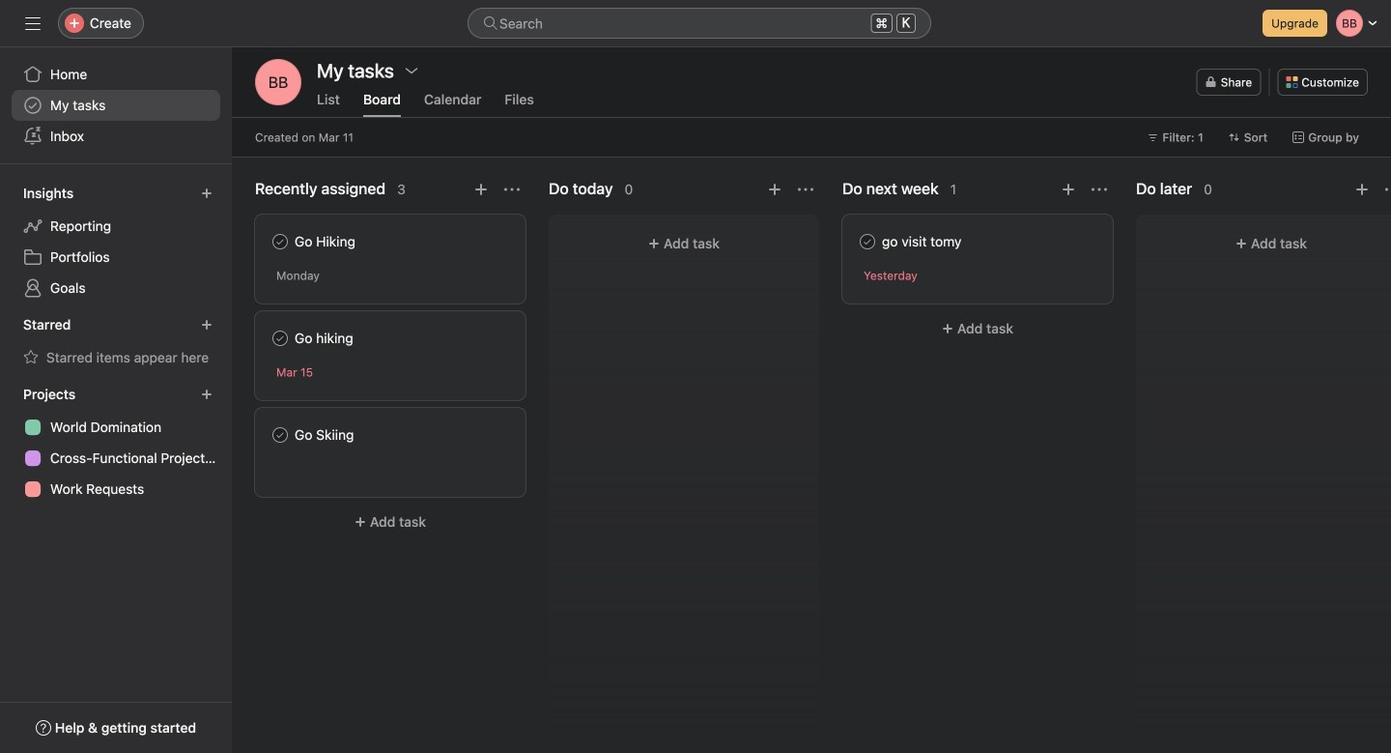 Task type: locate. For each thing, give the bounding box(es) containing it.
0 horizontal spatial add task image
[[1061, 182, 1077, 197]]

add task image for first more section actions icon from the right
[[1355, 182, 1371, 197]]

more section actions image
[[1092, 182, 1108, 197], [1386, 182, 1392, 197]]

insights element
[[0, 176, 232, 307]]

0 horizontal spatial mark complete image
[[269, 423, 292, 447]]

0 horizontal spatial add task image
[[474, 182, 489, 197]]

2 more section actions image from the left
[[798, 182, 814, 197]]

0 vertical spatial mark complete image
[[269, 230, 292, 253]]

2 vertical spatial mark complete checkbox
[[269, 423, 292, 447]]

1 mark complete image from the top
[[269, 230, 292, 253]]

Mark complete checkbox
[[269, 230, 292, 253]]

2 add task image from the left
[[1355, 182, 1371, 197]]

1 add task image from the left
[[1061, 182, 1077, 197]]

0 horizontal spatial more section actions image
[[1092, 182, 1108, 197]]

2 more section actions image from the left
[[1386, 182, 1392, 197]]

new insights image
[[201, 188, 213, 199]]

1 horizontal spatial more section actions image
[[798, 182, 814, 197]]

None field
[[468, 8, 932, 39]]

mark complete image
[[856, 230, 880, 253], [269, 423, 292, 447]]

mark complete image for mark complete checkbox to the middle
[[269, 327, 292, 350]]

1 horizontal spatial more section actions image
[[1386, 182, 1392, 197]]

1 vertical spatial mark complete image
[[269, 327, 292, 350]]

1 horizontal spatial add task image
[[768, 182, 783, 197]]

1 vertical spatial mark complete image
[[269, 423, 292, 447]]

hide sidebar image
[[25, 15, 41, 31]]

1 horizontal spatial add task image
[[1355, 182, 1371, 197]]

add task image
[[474, 182, 489, 197], [768, 182, 783, 197]]

new project or portfolio image
[[201, 389, 213, 400]]

1 horizontal spatial mark complete image
[[856, 230, 880, 253]]

add task image
[[1061, 182, 1077, 197], [1355, 182, 1371, 197]]

2 mark complete image from the top
[[269, 327, 292, 350]]

more section actions image
[[505, 182, 520, 197], [798, 182, 814, 197]]

1 more section actions image from the left
[[505, 182, 520, 197]]

view profile settings image
[[255, 59, 302, 105]]

mark complete image
[[269, 230, 292, 253], [269, 327, 292, 350]]

add items to starred image
[[201, 319, 213, 331]]

1 add task image from the left
[[474, 182, 489, 197]]

0 horizontal spatial more section actions image
[[505, 182, 520, 197]]

1 more section actions image from the left
[[1092, 182, 1108, 197]]

Mark complete checkbox
[[856, 230, 880, 253], [269, 327, 292, 350], [269, 423, 292, 447]]



Task type: describe. For each thing, give the bounding box(es) containing it.
Search tasks, projects, and more text field
[[468, 8, 932, 39]]

0 vertical spatial mark complete checkbox
[[856, 230, 880, 253]]

more section actions image for second add task image from right
[[505, 182, 520, 197]]

show options image
[[404, 63, 419, 78]]

projects element
[[0, 377, 232, 508]]

mark complete image for mark complete option
[[269, 230, 292, 253]]

1 vertical spatial mark complete checkbox
[[269, 327, 292, 350]]

starred element
[[0, 307, 232, 377]]

global element
[[0, 47, 232, 163]]

add task image for second more section actions icon from right
[[1061, 182, 1077, 197]]

0 vertical spatial mark complete image
[[856, 230, 880, 253]]

more section actions image for 2nd add task image
[[798, 182, 814, 197]]

2 add task image from the left
[[768, 182, 783, 197]]



Task type: vqa. For each thing, say whether or not it's contained in the screenshot.
2nd Mark complete checkbox
no



